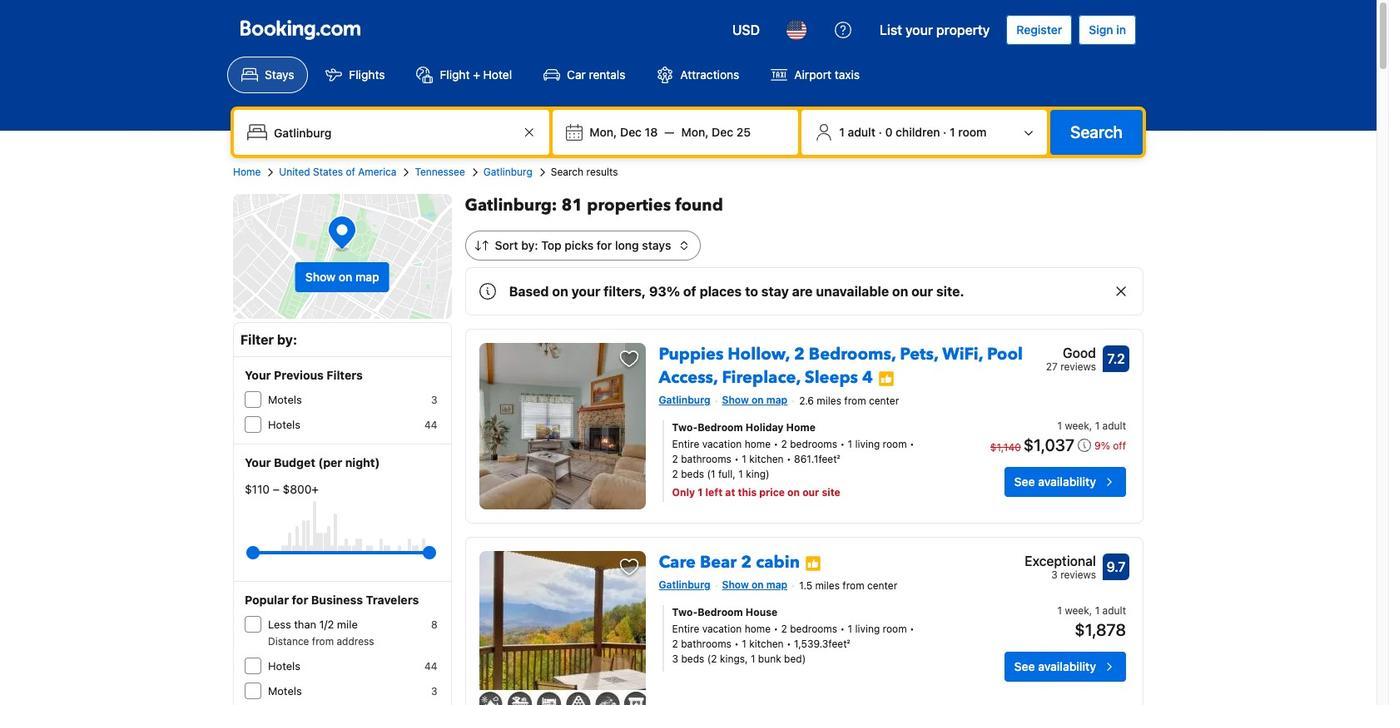 Task type: vqa. For each thing, say whether or not it's contained in the screenshot.
Tours
no



Task type: describe. For each thing, give the bounding box(es) containing it.
2.6 miles from center
[[799, 394, 899, 407]]

this property is part of our preferred partner program. it's committed to providing excellent service and good value. it'll pay us a higher commission if you make a booking. image for cabin
[[805, 555, 822, 572]]

this property is part of our preferred partner program. it's committed to providing excellent service and good value. it'll pay us a higher commission if you make a booking. image for cabin
[[805, 555, 822, 572]]

0 vertical spatial gatlinburg
[[483, 166, 533, 178]]

list
[[880, 22, 902, 37]]

18
[[645, 125, 658, 139]]

two-bedroom house entire vacation home • 2 bedrooms • 1 living room • 2 bathrooms • 1 kitchen • 1,539.3feet² 3 beds (2 kings, 1 bunk bed)
[[672, 606, 915, 665]]

1.5 miles from center
[[799, 579, 898, 592]]

filter by:
[[241, 332, 297, 347]]

7.2
[[1107, 351, 1125, 366]]

stays
[[265, 67, 294, 82]]

search for search results
[[551, 166, 584, 178]]

list your property
[[880, 22, 990, 37]]

popular for business travelers
[[245, 593, 419, 607]]

25
[[737, 125, 751, 139]]

car
[[567, 67, 586, 82]]

Where are you going? field
[[267, 117, 520, 147]]

property
[[937, 22, 990, 37]]

show inside button
[[305, 270, 336, 284]]

attractions
[[680, 67, 740, 82]]

beds inside two-bedroom house entire vacation home • 2 bedrooms • 1 living room • 2 bathrooms • 1 kitchen • 1,539.3feet² 3 beds (2 kings, 1 bunk bed)
[[681, 653, 705, 665]]

vacation inside two-bedroom house entire vacation home • 2 bedrooms • 1 living room • 2 bathrooms • 1 kitchen • 1,539.3feet² 3 beds (2 kings, 1 bunk bed)
[[702, 623, 742, 635]]

your previous filters
[[245, 368, 363, 382]]

booking.com image
[[241, 20, 360, 40]]

entire inside two-bedroom holiday home entire vacation home • 2 bedrooms • 1 living room • 2 bathrooms • 1 kitchen • 861.1feet² 2 beds (1 full, 1 king) only 1 left at this price on our site
[[672, 438, 700, 450]]

1 week , 1 adult $1,878
[[1058, 604, 1126, 639]]

budget
[[274, 455, 315, 470]]

sign in link
[[1079, 15, 1136, 45]]

picks
[[565, 238, 594, 252]]

show on map inside button
[[305, 270, 379, 284]]

week for 1 week , 1 adult
[[1065, 419, 1089, 432]]

mon, dec 18 button
[[583, 117, 665, 147]]

2 motels from the top
[[268, 684, 302, 698]]

room inside two-bedroom house entire vacation home • 2 bedrooms • 1 living room • 2 bathrooms • 1 kitchen • 1,539.3feet² 3 beds (2 kings, 1 bunk bed)
[[883, 623, 907, 635]]

beds inside two-bedroom holiday home entire vacation home • 2 bedrooms • 1 living room • 2 bathrooms • 1 kitchen • 861.1feet² 2 beds (1 full, 1 king) only 1 left at this price on our site
[[681, 468, 704, 480]]

2 inside 'care bear 2 cabin' link
[[741, 551, 752, 574]]

holiday
[[746, 421, 784, 434]]

airport taxis link
[[757, 57, 874, 93]]

1 up king)
[[742, 453, 747, 465]]

living inside two-bedroom house entire vacation home • 2 bedrooms • 1 living room • 2 bathrooms • 1 kitchen • 1,539.3feet² 3 beds (2 kings, 1 bunk bed)
[[855, 623, 880, 635]]

good 27 reviews
[[1046, 345, 1096, 373]]

availability for care bear 2 cabin
[[1038, 659, 1096, 673]]

less
[[268, 618, 291, 631]]

gatlinburg:
[[465, 194, 557, 216]]

puppies hollow, 2 bedrooms, pets, wifi, pool access, fireplace, sleeps 4 image
[[479, 343, 646, 509]]

by: for sort
[[521, 238, 538, 252]]

stay
[[761, 284, 789, 299]]

access,
[[659, 366, 718, 389]]

two-bedroom holiday home link
[[672, 420, 954, 435]]

filters
[[327, 368, 363, 382]]

2 inside puppies hollow, 2 bedrooms, pets, wifi, pool access, fireplace, sleeps 4
[[794, 343, 805, 365]]

1.5
[[799, 579, 813, 592]]

united states of america
[[279, 166, 397, 178]]

9.7
[[1107, 559, 1126, 574]]

show for care
[[722, 579, 749, 591]]

less than 1/2 mile
[[268, 618, 358, 631]]

good
[[1063, 345, 1096, 360]]

vacation inside two-bedroom holiday home entire vacation home • 2 bedrooms • 1 living room • 2 bathrooms • 1 kitchen • 861.1feet² 2 beds (1 full, 1 king) only 1 left at this price on our site
[[702, 438, 742, 450]]

show on map for care bear 2 cabin
[[722, 579, 788, 591]]

flight + hotel link
[[402, 57, 526, 93]]

your for your budget (per night)
[[245, 455, 271, 470]]

81
[[562, 194, 583, 216]]

9%
[[1095, 439, 1110, 452]]

states
[[313, 166, 343, 178]]

1 dec from the left
[[620, 125, 642, 139]]

to
[[745, 284, 758, 299]]

price
[[759, 486, 785, 499]]

gatlinburg link
[[483, 165, 533, 180]]

search results updated. gatlinburg: 81 properties found. applied filters: vacation homes. element
[[465, 194, 1144, 217]]

reviews for puppies hollow, 2 bedrooms, pets, wifi, pool access, fireplace, sleeps 4
[[1061, 360, 1096, 373]]

this
[[738, 486, 757, 499]]

home link
[[233, 165, 261, 180]]

1 up 9%
[[1095, 419, 1100, 432]]

flight + hotel
[[440, 67, 512, 82]]

left
[[706, 486, 723, 499]]

show on map button
[[295, 262, 389, 292]]

puppies hollow, 2 bedrooms, pets, wifi, pool access, fireplace, sleeps 4
[[659, 343, 1023, 389]]

1 horizontal spatial our
[[912, 284, 933, 299]]

see for puppies hollow, 2 bedrooms, pets, wifi, pool access, fireplace, sleeps 4
[[1014, 474, 1035, 489]]

airport
[[794, 67, 832, 82]]

1 vertical spatial for
[[292, 593, 308, 607]]

united
[[279, 166, 310, 178]]

distance
[[268, 635, 309, 648]]

flight
[[440, 67, 470, 82]]

based
[[509, 284, 549, 299]]

1 right full,
[[739, 468, 743, 480]]

on inside show on map button
[[339, 270, 352, 284]]

taxis
[[835, 67, 860, 82]]

off
[[1113, 439, 1126, 452]]

your budget (per night)
[[245, 455, 380, 470]]

gatlinburg for care
[[659, 579, 711, 591]]

adult for 1 week , 1 adult $1,878
[[1103, 604, 1126, 617]]

results
[[586, 166, 618, 178]]

1 motels from the top
[[268, 393, 302, 406]]

center for cabin
[[867, 579, 898, 592]]

list your property link
[[870, 10, 1000, 50]]

mon, dec 25 button
[[675, 117, 758, 147]]

see for care bear 2 cabin
[[1014, 659, 1035, 673]]

living inside two-bedroom holiday home entire vacation home • 2 bedrooms • 1 living room • 2 bathrooms • 1 kitchen • 861.1feet² 2 beds (1 full, 1 king) only 1 left at this price on our site
[[855, 438, 880, 450]]

exceptional
[[1025, 554, 1096, 569]]

see availability link for care bear 2 cabin
[[1004, 652, 1126, 682]]

44 for popular for business travelers
[[425, 660, 438, 673]]

than
[[294, 618, 316, 631]]

night)
[[345, 455, 380, 470]]

show on map for puppies hollow, 2 bedrooms, pets, wifi, pool access, fireplace, sleeps 4
[[722, 394, 788, 406]]

+
[[473, 67, 480, 82]]

1 up $1,037
[[1058, 419, 1062, 432]]

1 down two-bedroom holiday home link
[[848, 438, 853, 450]]

our inside two-bedroom holiday home entire vacation home • 2 bedrooms • 1 living room • 2 bathrooms • 1 kitchen • 861.1feet² 2 beds (1 full, 1 king) only 1 left at this price on our site
[[803, 486, 819, 499]]

stays link
[[227, 57, 308, 93]]

44 for your previous filters
[[425, 419, 438, 431]]

sign in
[[1089, 22, 1126, 37]]

1 adult · 0 children · 1 room button
[[809, 117, 1041, 148]]

miles for cabin
[[815, 579, 840, 592]]

your for your previous filters
[[245, 368, 271, 382]]

pets,
[[900, 343, 939, 365]]

places
[[700, 284, 742, 299]]

center for bedrooms,
[[869, 394, 899, 407]]

pool
[[987, 343, 1023, 365]]

0 horizontal spatial your
[[572, 284, 601, 299]]

3 inside "exceptional 3 reviews"
[[1052, 569, 1058, 581]]

top
[[541, 238, 562, 252]]

car rentals link
[[530, 57, 640, 93]]

1 up kings,
[[742, 638, 747, 650]]

2.6
[[799, 394, 814, 407]]

2 mon, from the left
[[681, 125, 709, 139]]

attractions link
[[643, 57, 754, 93]]

scored 7.2 element
[[1103, 345, 1130, 372]]

show for puppies
[[722, 394, 749, 406]]

bear
[[700, 551, 737, 574]]



Task type: locate. For each thing, give the bounding box(es) containing it.
bathrooms inside two-bedroom house entire vacation home • 2 bedrooms • 1 living room • 2 bathrooms • 1 kitchen • 1,539.3feet² 3 beds (2 kings, 1 bunk bed)
[[681, 638, 732, 650]]

bathrooms up (1 at the bottom
[[681, 453, 732, 465]]

show
[[305, 270, 336, 284], [722, 394, 749, 406], [722, 579, 749, 591]]

on inside two-bedroom holiday home entire vacation home • 2 bedrooms • 1 living room • 2 bathrooms • 1 kitchen • 861.1feet² 2 beds (1 full, 1 king) only 1 left at this price on our site
[[788, 486, 800, 499]]

rentals
[[589, 67, 626, 82]]

2 see from the top
[[1014, 659, 1035, 673]]

0 vertical spatial home
[[745, 438, 771, 450]]

this property is part of our preferred partner program. it's committed to providing excellent service and good value. it'll pay us a higher commission if you make a booking. image up 1.5
[[805, 555, 822, 572]]

0 vertical spatial from
[[844, 394, 866, 407]]

entire down care at the bottom of the page
[[672, 623, 700, 635]]

1 vertical spatial beds
[[681, 653, 705, 665]]

dec left 18
[[620, 125, 642, 139]]

bedroom inside two-bedroom holiday home entire vacation home • 2 bedrooms • 1 living room • 2 bathrooms • 1 kitchen • 861.1feet² 2 beds (1 full, 1 king) only 1 left at this price on our site
[[698, 421, 743, 434]]

search for search
[[1071, 122, 1123, 142]]

3
[[431, 394, 438, 406], [1052, 569, 1058, 581], [672, 653, 679, 665], [431, 685, 438, 698]]

2 availability from the top
[[1038, 659, 1096, 673]]

scored 9.7 element
[[1103, 554, 1130, 580]]

mon, right —
[[681, 125, 709, 139]]

two-
[[672, 421, 698, 434], [672, 606, 698, 618]]

by: left top
[[521, 238, 538, 252]]

, inside 1 week , 1 adult $1,878
[[1089, 604, 1092, 617]]

vacation up (2
[[702, 623, 742, 635]]

1 home from the top
[[745, 438, 771, 450]]

vacation
[[702, 438, 742, 450], [702, 623, 742, 635]]

2 vertical spatial adult
[[1103, 604, 1126, 617]]

adult up $1,878
[[1103, 604, 1126, 617]]

room inside 1 adult · 0 children · 1 room dropdown button
[[958, 125, 987, 139]]

found
[[675, 194, 723, 216]]

gatlinburg
[[483, 166, 533, 178], [659, 394, 711, 406], [659, 579, 711, 591]]

1 left bunk
[[751, 653, 755, 665]]

motels down distance
[[268, 684, 302, 698]]

0 horizontal spatial this property is part of our preferred partner program. it's committed to providing excellent service and good value. it'll pay us a higher commission if you make a booking. image
[[805, 555, 822, 572]]

· left 0
[[879, 125, 882, 139]]

1 horizontal spatial for
[[597, 238, 612, 252]]

hotel
[[483, 67, 512, 82]]

2 bedrooms from the top
[[790, 623, 838, 635]]

1 vertical spatial adult
[[1103, 419, 1126, 432]]

0 vertical spatial for
[[597, 238, 612, 252]]

0 vertical spatial see availability link
[[1004, 467, 1126, 497]]

1 vertical spatial living
[[855, 623, 880, 635]]

0 vertical spatial bedrooms
[[790, 438, 838, 450]]

see availability for care bear 2 cabin
[[1014, 659, 1096, 673]]

good element
[[1046, 343, 1096, 363]]

1 kitchen from the top
[[749, 453, 784, 465]]

2 beds from the top
[[681, 653, 705, 665]]

kitchen up bunk
[[749, 638, 784, 650]]

1 horizontal spatial this property is part of our preferred partner program. it's committed to providing excellent service and good value. it'll pay us a higher commission if you make a booking. image
[[878, 370, 895, 387]]

two- for puppies hollow, 2 bedrooms, pets, wifi, pool access, fireplace, sleeps 4
[[672, 421, 698, 434]]

1 vertical spatial of
[[683, 284, 697, 299]]

2 vacation from the top
[[702, 623, 742, 635]]

0 vertical spatial hotels
[[268, 418, 301, 431]]

1 mon, from the left
[[590, 125, 617, 139]]

only
[[672, 486, 695, 499]]

0 vertical spatial your
[[245, 368, 271, 382]]

room down 2.6 miles from center
[[883, 438, 907, 450]]

availability down $1,878
[[1038, 659, 1096, 673]]

1 your from the top
[[245, 368, 271, 382]]

center down 4
[[869, 394, 899, 407]]

· right children
[[943, 125, 947, 139]]

1 bedroom from the top
[[698, 421, 743, 434]]

1 week , 1 adult
[[1058, 419, 1126, 432]]

, for 1 week , 1 adult
[[1089, 419, 1092, 432]]

based on your filters, 93% of places to stay are unavailable on our site.
[[509, 284, 965, 299]]

–
[[273, 482, 280, 496]]

reviews right 27
[[1061, 360, 1096, 373]]

puppies hollow, 2 bedrooms, pets, wifi, pool access, fireplace, sleeps 4 link
[[659, 336, 1023, 389]]

1 vertical spatial entire
[[672, 623, 700, 635]]

2 vertical spatial from
[[312, 635, 334, 648]]

0 horizontal spatial home
[[233, 166, 261, 178]]

,
[[1089, 419, 1092, 432], [1089, 604, 1092, 617]]

children
[[896, 125, 940, 139]]

0 vertical spatial show on map
[[305, 270, 379, 284]]

1 horizontal spatial your
[[906, 22, 933, 37]]

1 vertical spatial vacation
[[702, 623, 742, 635]]

2 vertical spatial show
[[722, 579, 749, 591]]

adult left 0
[[848, 125, 876, 139]]

from down 1/2
[[312, 635, 334, 648]]

two- down access,
[[672, 421, 698, 434]]

reviews left 9.7
[[1061, 569, 1096, 581]]

previous
[[274, 368, 324, 382]]

(1
[[707, 468, 716, 480]]

site.
[[936, 284, 965, 299]]

0 vertical spatial home
[[233, 166, 261, 178]]

0 vertical spatial kitchen
[[749, 453, 784, 465]]

at
[[725, 486, 735, 499]]

1 entire from the top
[[672, 438, 700, 450]]

america
[[358, 166, 397, 178]]

availability for puppies hollow, 2 bedrooms, pets, wifi, pool access, fireplace, sleeps 4
[[1038, 474, 1096, 489]]

$1,037
[[1024, 435, 1075, 454]]

0 vertical spatial miles
[[817, 394, 842, 407]]

1 vertical spatial miles
[[815, 579, 840, 592]]

map for care bear 2 cabin
[[767, 579, 788, 591]]

0 vertical spatial see
[[1014, 474, 1035, 489]]

care bear 2 cabin
[[659, 551, 800, 574]]

bathrooms
[[681, 453, 732, 465], [681, 638, 732, 650]]

home
[[745, 438, 771, 450], [745, 623, 771, 635]]

2 home from the top
[[745, 623, 771, 635]]

this property is part of our preferred partner program. it's committed to providing excellent service and good value. it'll pay us a higher commission if you make a booking. image for bedrooms,
[[878, 370, 895, 387]]

0 vertical spatial of
[[346, 166, 355, 178]]

0 vertical spatial week
[[1065, 419, 1089, 432]]

this property is part of our preferred partner program. it's committed to providing excellent service and good value. it'll pay us a higher commission if you make a booking. image up 1.5
[[805, 555, 822, 572]]

0 vertical spatial show
[[305, 270, 336, 284]]

beds
[[681, 468, 704, 480], [681, 653, 705, 665]]

kitchen inside two-bedroom holiday home entire vacation home • 2 bedrooms • 1 living room • 2 bathrooms • 1 kitchen • 861.1feet² 2 beds (1 full, 1 king) only 1 left at this price on our site
[[749, 453, 784, 465]]

see availability link for puppies hollow, 2 bedrooms, pets, wifi, pool access, fireplace, sleeps 4
[[1004, 467, 1126, 497]]

week for 1 week , 1 adult $1,878
[[1065, 604, 1089, 617]]

1 horizontal spatial dec
[[712, 125, 734, 139]]

see availability link down $1,878
[[1004, 652, 1126, 682]]

reviews inside "exceptional 3 reviews"
[[1061, 569, 1096, 581]]

travelers
[[366, 593, 419, 607]]

1 vertical spatial ,
[[1089, 604, 1092, 617]]

gatlinburg for puppies
[[659, 394, 711, 406]]

home
[[233, 166, 261, 178], [786, 421, 816, 434]]

from for cabin
[[843, 579, 865, 592]]

reviews inside good 27 reviews
[[1061, 360, 1096, 373]]

0 horizontal spatial this property is part of our preferred partner program. it's committed to providing excellent service and good value. it'll pay us a higher commission if you make a booking. image
[[805, 555, 822, 572]]

miles right 2.6
[[817, 394, 842, 407]]

1 vertical spatial this property is part of our preferred partner program. it's committed to providing excellent service and good value. it'll pay us a higher commission if you make a booking. image
[[805, 555, 822, 572]]

1 reviews from the top
[[1061, 360, 1096, 373]]

1 vertical spatial our
[[803, 486, 819, 499]]

our
[[912, 284, 933, 299], [803, 486, 819, 499]]

map for puppies hollow, 2 bedrooms, pets, wifi, pool access, fireplace, sleeps 4
[[767, 394, 788, 406]]

see availability link
[[1004, 467, 1126, 497], [1004, 652, 1126, 682]]

exceptional element
[[1025, 551, 1096, 571]]

two- down care at the bottom of the page
[[672, 606, 698, 618]]

your right list
[[906, 22, 933, 37]]

1 vertical spatial bathrooms
[[681, 638, 732, 650]]

puppies
[[659, 343, 724, 365]]

airport taxis
[[794, 67, 860, 82]]

gatlinburg up gatlinburg:
[[483, 166, 533, 178]]

living down 2.6 miles from center
[[855, 438, 880, 450]]

1 vertical spatial by:
[[277, 332, 297, 347]]

register
[[1017, 22, 1062, 37]]

0 horizontal spatial our
[[803, 486, 819, 499]]

$110
[[245, 482, 270, 496]]

week up $1,878
[[1065, 604, 1089, 617]]

bedroom for hollow,
[[698, 421, 743, 434]]

mon, up results
[[590, 125, 617, 139]]

map inside button
[[355, 270, 379, 284]]

0 vertical spatial ,
[[1089, 419, 1092, 432]]

bedrooms down two-bedroom house link
[[790, 623, 838, 635]]

beds left (1 at the bottom
[[681, 468, 704, 480]]

stays
[[642, 238, 671, 252]]

2 hotels from the top
[[268, 659, 301, 673]]

home left "united"
[[233, 166, 261, 178]]

miles right 1.5
[[815, 579, 840, 592]]

adult up 9% off
[[1103, 419, 1126, 432]]

1 vertical spatial your
[[572, 284, 601, 299]]

gatlinburg down access,
[[659, 394, 711, 406]]

1 up 1,539.3feet²
[[848, 623, 853, 635]]

1 down "exceptional 3 reviews"
[[1058, 604, 1062, 617]]

vacation up full,
[[702, 438, 742, 450]]

2 vertical spatial show on map
[[722, 579, 788, 591]]

of right 93%
[[683, 284, 697, 299]]

by: right filter
[[277, 332, 297, 347]]

from right 1.5
[[843, 579, 865, 592]]

see availability down 1 week , 1 adult $1,878
[[1014, 659, 1096, 673]]

by:
[[521, 238, 538, 252], [277, 332, 297, 347]]

, for 1 week , 1 adult $1,878
[[1089, 604, 1092, 617]]

0 vertical spatial search
[[1071, 122, 1123, 142]]

gatlinburg down care at the bottom of the page
[[659, 579, 711, 591]]

1 hotels from the top
[[268, 418, 301, 431]]

1 horizontal spatial mon,
[[681, 125, 709, 139]]

this property is part of our preferred partner program. it's committed to providing excellent service and good value. it'll pay us a higher commission if you make a booking. image
[[878, 370, 895, 387], [805, 555, 822, 572]]

1 vertical spatial bedrooms
[[790, 623, 838, 635]]

two- inside two-bedroom house entire vacation home • 2 bedrooms • 1 living room • 2 bathrooms • 1 kitchen • 1,539.3feet² 3 beds (2 kings, 1 bunk bed)
[[672, 606, 698, 618]]

1 vertical spatial map
[[767, 394, 788, 406]]

miles for bedrooms,
[[817, 394, 842, 407]]

sign
[[1089, 22, 1114, 37]]

1 vertical spatial home
[[745, 623, 771, 635]]

1 44 from the top
[[425, 419, 438, 431]]

1 vertical spatial show
[[722, 394, 749, 406]]

1 vertical spatial see availability
[[1014, 659, 1096, 673]]

2 entire from the top
[[672, 623, 700, 635]]

1 horizontal spatial by:
[[521, 238, 538, 252]]

see availability down $1,037
[[1014, 474, 1096, 489]]

0 vertical spatial our
[[912, 284, 933, 299]]

9% off
[[1095, 439, 1126, 452]]

0 vertical spatial motels
[[268, 393, 302, 406]]

2 see availability link from the top
[[1004, 652, 1126, 682]]

1,539.3feet²
[[794, 638, 850, 650]]

bedroom inside two-bedroom house entire vacation home • 2 bedrooms • 1 living room • 2 bathrooms • 1 kitchen • 1,539.3feet² 3 beds (2 kings, 1 bunk bed)
[[698, 606, 743, 618]]

2 kitchen from the top
[[749, 638, 784, 650]]

search
[[1071, 122, 1123, 142], [551, 166, 584, 178]]

center up two-bedroom house link
[[867, 579, 898, 592]]

car rentals
[[567, 67, 626, 82]]

adult inside 1 week , 1 adult $1,878
[[1103, 604, 1126, 617]]

hotels for previous
[[268, 418, 301, 431]]

0 horizontal spatial of
[[346, 166, 355, 178]]

your down filter
[[245, 368, 271, 382]]

2 two- from the top
[[672, 606, 698, 618]]

1 bedrooms from the top
[[790, 438, 838, 450]]

1 , from the top
[[1089, 419, 1092, 432]]

by: for filter
[[277, 332, 297, 347]]

your left filters,
[[572, 284, 601, 299]]

our left site.
[[912, 284, 933, 299]]

hotels down distance
[[268, 659, 301, 673]]

$800+
[[283, 482, 319, 496]]

1 right children
[[950, 125, 955, 139]]

bedroom left house
[[698, 606, 743, 618]]

8
[[431, 619, 438, 631]]

your up $110
[[245, 455, 271, 470]]

2 44 from the top
[[425, 660, 438, 673]]

1 see availability from the top
[[1014, 474, 1096, 489]]

1 up $1,878
[[1095, 604, 1100, 617]]

two- for care bear 2 cabin
[[672, 606, 698, 618]]

bathrooms up (2
[[681, 638, 732, 650]]

1 vertical spatial bedroom
[[698, 606, 743, 618]]

bedrooms inside two-bedroom holiday home entire vacation home • 2 bedrooms • 1 living room • 2 bathrooms • 1 kitchen • 861.1feet² 2 beds (1 full, 1 king) only 1 left at this price on our site
[[790, 438, 838, 450]]

this property is part of our preferred partner program. it's committed to providing excellent service and good value. it'll pay us a higher commission if you make a booking. image right 4
[[878, 370, 895, 387]]

2 reviews from the top
[[1061, 569, 1096, 581]]

bedroom left holiday on the bottom right
[[698, 421, 743, 434]]

dec left "25"
[[712, 125, 734, 139]]

this property is part of our preferred partner program. it's committed to providing excellent service and good value. it'll pay us a higher commission if you make a booking. image
[[878, 370, 895, 387], [805, 555, 822, 572]]

usd
[[732, 22, 760, 37]]

long
[[615, 238, 639, 252]]

room
[[958, 125, 987, 139], [883, 438, 907, 450], [883, 623, 907, 635]]

home inside two-bedroom holiday home entire vacation home • 2 bedrooms • 1 living room • 2 bathrooms • 1 kitchen • 861.1feet² 2 beds (1 full, 1 king) only 1 left at this price on our site
[[786, 421, 816, 434]]

living down 1.5 miles from center
[[855, 623, 880, 635]]

0 horizontal spatial mon,
[[590, 125, 617, 139]]

1 vertical spatial hotels
[[268, 659, 301, 673]]

properties
[[587, 194, 671, 216]]

usd button
[[722, 10, 770, 50]]

are
[[792, 284, 813, 299]]

93%
[[649, 284, 680, 299]]

home down holiday on the bottom right
[[745, 438, 771, 450]]

2 your from the top
[[245, 455, 271, 470]]

2 , from the top
[[1089, 604, 1092, 617]]

0 vertical spatial living
[[855, 438, 880, 450]]

hotels
[[268, 418, 301, 431], [268, 659, 301, 673]]

1 vertical spatial gatlinburg
[[659, 394, 711, 406]]

$110 – $800+
[[245, 482, 319, 496]]

beds left (2
[[681, 653, 705, 665]]

1 vertical spatial home
[[786, 421, 816, 434]]

0 vertical spatial this property is part of our preferred partner program. it's committed to providing excellent service and good value. it'll pay us a higher commission if you make a booking. image
[[878, 370, 895, 387]]

$1,140
[[991, 441, 1021, 454]]

1 horizontal spatial ·
[[943, 125, 947, 139]]

home inside two-bedroom holiday home entire vacation home • 2 bedrooms • 1 living room • 2 bathrooms • 1 kitchen • 861.1feet² 2 beds (1 full, 1 king) only 1 left at this price on our site
[[745, 438, 771, 450]]

motels
[[268, 393, 302, 406], [268, 684, 302, 698]]

exceptional 3 reviews
[[1025, 554, 1096, 581]]

in
[[1117, 22, 1126, 37]]

1 vertical spatial 44
[[425, 660, 438, 673]]

filter
[[241, 332, 274, 347]]

see availability link down $1,037
[[1004, 467, 1126, 497]]

2 see availability from the top
[[1014, 659, 1096, 673]]

bedrooms inside two-bedroom house entire vacation home • 2 bedrooms • 1 living room • 2 bathrooms • 1 kitchen • 1,539.3feet² 3 beds (2 kings, 1 bunk bed)
[[790, 623, 838, 635]]

1 week from the top
[[1065, 419, 1089, 432]]

for
[[597, 238, 612, 252], [292, 593, 308, 607]]

filters,
[[604, 284, 646, 299]]

search results
[[551, 166, 618, 178]]

two- inside two-bedroom holiday home entire vacation home • 2 bedrooms • 1 living room • 2 bathrooms • 1 kitchen • 861.1feet² 2 beds (1 full, 1 king) only 1 left at this price on our site
[[672, 421, 698, 434]]

bathrooms inside two-bedroom holiday home entire vacation home • 2 bedrooms • 1 living room • 2 bathrooms • 1 kitchen • 861.1feet² 2 beds (1 full, 1 king) only 1 left at this price on our site
[[681, 453, 732, 465]]

care bear 2 cabin image
[[479, 551, 646, 705]]

2 bedroom from the top
[[698, 606, 743, 618]]

0 horizontal spatial search
[[551, 166, 584, 178]]

2 bathrooms from the top
[[681, 638, 732, 650]]

room down 1.5 miles from center
[[883, 623, 907, 635]]

0 horizontal spatial dec
[[620, 125, 642, 139]]

1 see from the top
[[1014, 474, 1035, 489]]

bunk
[[758, 653, 781, 665]]

1 vertical spatial center
[[867, 579, 898, 592]]

2 · from the left
[[943, 125, 947, 139]]

cabin
[[756, 551, 800, 574]]

availability down $1,037
[[1038, 474, 1096, 489]]

for up than
[[292, 593, 308, 607]]

this property is part of our preferred partner program. it's committed to providing excellent service and good value. it'll pay us a higher commission if you make a booking. image right 4
[[878, 370, 895, 387]]

room inside two-bedroom holiday home entire vacation home • 2 bedrooms • 1 living room • 2 bathrooms • 1 kitchen • 861.1feet² 2 beds (1 full, 1 king) only 1 left at this price on our site
[[883, 438, 907, 450]]

our left site
[[803, 486, 819, 499]]

—
[[665, 125, 675, 139]]

1 left 0
[[839, 125, 845, 139]]

0 vertical spatial your
[[906, 22, 933, 37]]

hotels for for
[[268, 659, 301, 673]]

mile
[[337, 618, 358, 631]]

0 vertical spatial by:
[[521, 238, 538, 252]]

group
[[253, 539, 429, 566]]

1 two- from the top
[[672, 421, 698, 434]]

1 vacation from the top
[[702, 438, 742, 450]]

1 horizontal spatial home
[[786, 421, 816, 434]]

register link
[[1007, 15, 1072, 45]]

motels down previous
[[268, 393, 302, 406]]

week inside 1 week , 1 adult $1,878
[[1065, 604, 1089, 617]]

1 vertical spatial search
[[551, 166, 584, 178]]

2 week from the top
[[1065, 604, 1089, 617]]

$1,878
[[1075, 620, 1126, 639]]

1 vertical spatial see
[[1014, 659, 1035, 673]]

0 horizontal spatial by:
[[277, 332, 297, 347]]

home down 2.6
[[786, 421, 816, 434]]

1 vertical spatial your
[[245, 455, 271, 470]]

0 vertical spatial 44
[[425, 419, 438, 431]]

3 inside two-bedroom house entire vacation home • 2 bedrooms • 1 living room • 2 bathrooms • 1 kitchen • 1,539.3feet² 3 beds (2 kings, 1 bunk bed)
[[672, 653, 679, 665]]

0 vertical spatial adult
[[848, 125, 876, 139]]

entire
[[672, 438, 700, 450], [672, 623, 700, 635]]

0 vertical spatial availability
[[1038, 474, 1096, 489]]

home down house
[[745, 623, 771, 635]]

reviews for care bear 2 cabin
[[1061, 569, 1096, 581]]

1 living from the top
[[855, 438, 880, 450]]

bed)
[[784, 653, 806, 665]]

bedrooms,
[[809, 343, 896, 365]]

1 vertical spatial availability
[[1038, 659, 1096, 673]]

bedrooms
[[790, 438, 838, 450], [790, 623, 838, 635]]

2 vertical spatial room
[[883, 623, 907, 635]]

1 availability from the top
[[1038, 474, 1096, 489]]

0 vertical spatial beds
[[681, 468, 704, 480]]

bedroom for bear
[[698, 606, 743, 618]]

week up $1,037
[[1065, 419, 1089, 432]]

room right children
[[958, 125, 987, 139]]

living
[[855, 438, 880, 450], [855, 623, 880, 635]]

tennessee
[[415, 166, 465, 178]]

hotels up budget
[[268, 418, 301, 431]]

0 vertical spatial see availability
[[1014, 474, 1096, 489]]

bedrooms up 861.1feet²
[[790, 438, 838, 450]]

0 vertical spatial map
[[355, 270, 379, 284]]

1 left left
[[698, 486, 703, 499]]

1 bathrooms from the top
[[681, 453, 732, 465]]

for left long
[[597, 238, 612, 252]]

1 vertical spatial two-
[[672, 606, 698, 618]]

0 vertical spatial bedroom
[[698, 421, 743, 434]]

1 vertical spatial see availability link
[[1004, 652, 1126, 682]]

kitchen inside two-bedroom house entire vacation home • 2 bedrooms • 1 living room • 2 bathrooms • 1 kitchen • 1,539.3feet² 3 beds (2 kings, 1 bunk bed)
[[749, 638, 784, 650]]

1 vertical spatial room
[[883, 438, 907, 450]]

1 beds from the top
[[681, 468, 704, 480]]

adult for 1 week , 1 adult
[[1103, 419, 1126, 432]]

0 vertical spatial entire
[[672, 438, 700, 450]]

this property is part of our preferred partner program. it's committed to providing excellent service and good value. it'll pay us a higher commission if you make a booking. image for bedrooms,
[[878, 370, 895, 387]]

from down 4
[[844, 394, 866, 407]]

of right states
[[346, 166, 355, 178]]

1 see availability link from the top
[[1004, 467, 1126, 497]]

home inside two-bedroom house entire vacation home • 2 bedrooms • 1 living room • 2 bathrooms • 1 kitchen • 1,539.3feet² 3 beds (2 kings, 1 bunk bed)
[[745, 623, 771, 635]]

0 horizontal spatial for
[[292, 593, 308, 607]]

business
[[311, 593, 363, 607]]

sleeps
[[805, 366, 858, 389]]

see availability for puppies hollow, 2 bedrooms, pets, wifi, pool access, fireplace, sleeps 4
[[1014, 474, 1096, 489]]

0 horizontal spatial ·
[[879, 125, 882, 139]]

king)
[[746, 468, 770, 480]]

2 vertical spatial map
[[767, 579, 788, 591]]

0 vertical spatial reviews
[[1061, 360, 1096, 373]]

1 horizontal spatial of
[[683, 284, 697, 299]]

1 vertical spatial from
[[843, 579, 865, 592]]

adult inside dropdown button
[[848, 125, 876, 139]]

from for bedrooms,
[[844, 394, 866, 407]]

0 vertical spatial room
[[958, 125, 987, 139]]

1 · from the left
[[879, 125, 882, 139]]

entire up only
[[672, 438, 700, 450]]

1 vertical spatial show on map
[[722, 394, 788, 406]]

0 vertical spatial this property is part of our preferred partner program. it's committed to providing excellent service and good value. it'll pay us a higher commission if you make a booking. image
[[878, 370, 895, 387]]

search inside button
[[1071, 122, 1123, 142]]

two-bedroom holiday home entire vacation home • 2 bedrooms • 1 living room • 2 bathrooms • 1 kitchen • 861.1feet² 2 beds (1 full, 1 king) only 1 left at this price on our site
[[672, 421, 915, 499]]

2 dec from the left
[[712, 125, 734, 139]]

1 horizontal spatial this property is part of our preferred partner program. it's committed to providing excellent service and good value. it'll pay us a higher commission if you make a booking. image
[[878, 370, 895, 387]]

0 vertical spatial two-
[[672, 421, 698, 434]]

kitchen up king)
[[749, 453, 784, 465]]

2 living from the top
[[855, 623, 880, 635]]

entire inside two-bedroom house entire vacation home • 2 bedrooms • 1 living room • 2 bathrooms • 1 kitchen • 1,539.3feet² 3 beds (2 kings, 1 bunk bed)
[[672, 623, 700, 635]]

1 horizontal spatial search
[[1071, 122, 1123, 142]]



